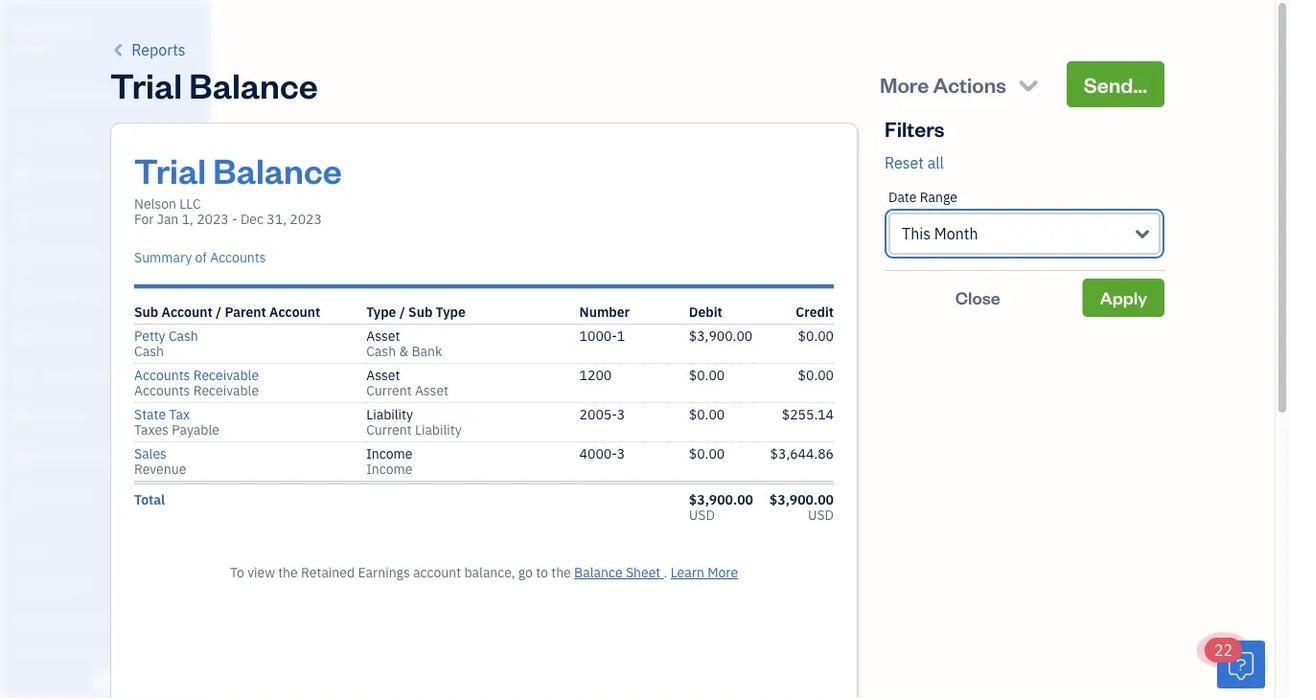 Task type: describe. For each thing, give the bounding box(es) containing it.
taxes
[[134, 421, 169, 439]]

team members
[[14, 576, 98, 591]]

2 sub from the left
[[408, 303, 433, 321]]

account
[[413, 564, 461, 582]]

reports button
[[110, 38, 186, 61]]

2 usd from the left
[[808, 507, 834, 524]]

tax
[[169, 406, 190, 424]]

balance sheet link
[[574, 564, 664, 582]]

summary of accounts
[[134, 249, 266, 266]]

summary
[[134, 249, 192, 266]]

earnings
[[358, 564, 410, 582]]

petty cash cash
[[134, 327, 198, 360]]

sub account / parent account
[[134, 303, 320, 321]]

state
[[134, 406, 166, 424]]

apps
[[14, 540, 43, 556]]

members
[[47, 576, 98, 591]]

1 receivable from the top
[[193, 367, 259, 384]]

apps link
[[5, 532, 205, 566]]

bank connections
[[14, 647, 113, 662]]

2 $3,900.00 usd from the left
[[770, 491, 834, 524]]

items
[[14, 611, 44, 627]]

2 type from the left
[[436, 303, 466, 321]]

estimate image
[[12, 166, 35, 185]]

1
[[617, 327, 625, 345]]

chevronleft image
[[110, 38, 128, 61]]

resource center badge image
[[1217, 641, 1265, 689]]

all
[[928, 153, 944, 173]]

dashboard image
[[12, 85, 35, 104]]

revenue
[[134, 461, 186, 478]]

reset
[[885, 153, 924, 173]]

income income
[[366, 445, 413, 478]]

timer image
[[12, 367, 35, 386]]

accounts receivable accounts receivable
[[134, 367, 259, 400]]

money image
[[12, 407, 35, 427]]

sales
[[134, 445, 167, 463]]

22 button
[[1205, 638, 1265, 689]]

cash for petty cash cash
[[169, 327, 198, 345]]

close
[[955, 287, 1000, 309]]

trial balance nelson llc for jan 1, 2023 - dec 31, 2023
[[134, 147, 342, 228]]

credit
[[796, 303, 834, 321]]

$3,644.86
[[770, 445, 834, 463]]

reset all button
[[885, 151, 944, 174]]

accounts receivable link
[[134, 367, 259, 384]]

retained
[[301, 564, 355, 582]]

0 horizontal spatial cash
[[134, 343, 164, 360]]

more actions
[[880, 70, 1006, 98]]

22
[[1214, 641, 1233, 661]]

send… button
[[1067, 61, 1165, 107]]

petty
[[134, 327, 165, 345]]

number
[[580, 303, 630, 321]]

0 horizontal spatial liability
[[366, 406, 413, 424]]

this
[[902, 224, 931, 244]]

parent
[[225, 303, 266, 321]]

team
[[14, 576, 45, 591]]

of
[[195, 249, 207, 266]]

jan
[[157, 210, 179, 228]]

$255.14
[[782, 406, 834, 424]]

nelson llc owner
[[15, 18, 88, 54]]

bank inside main element
[[14, 647, 42, 662]]

close button
[[885, 279, 1071, 317]]

nelson inside trial balance nelson llc for jan 1, 2023 - dec 31, 2023
[[134, 195, 176, 213]]

1000-1
[[580, 327, 625, 345]]

2 vertical spatial balance
[[574, 564, 623, 582]]

1 2023 from the left
[[197, 210, 229, 228]]

range
[[920, 188, 958, 206]]

1200
[[580, 367, 612, 384]]

debit
[[689, 303, 723, 321]]

to
[[536, 564, 548, 582]]

$3,900.00 up the learn more link
[[689, 491, 753, 509]]

llc inside trial balance nelson llc for jan 1, 2023 - dec 31, 2023
[[180, 195, 201, 213]]

chevrondown image
[[1015, 71, 1042, 98]]

more actions button
[[863, 61, 1059, 107]]

apply
[[1100, 287, 1147, 309]]

trial for trial balance
[[110, 61, 182, 107]]

chart image
[[12, 448, 35, 467]]

asset cash & bank
[[366, 327, 442, 360]]

$0.00 for $255.14
[[689, 406, 725, 424]]

date
[[889, 188, 917, 206]]

date range element
[[885, 174, 1165, 271]]

asset up 'liability current liability'
[[415, 382, 449, 400]]

current for asset
[[366, 382, 412, 400]]

nelson inside nelson llc owner
[[15, 18, 59, 36]]

1 income from the top
[[366, 445, 413, 463]]

learn more link
[[671, 564, 738, 582]]

0 horizontal spatial more
[[708, 564, 738, 582]]

bank inside asset cash & bank
[[412, 343, 442, 360]]

petty cash link
[[134, 327, 198, 345]]

$3,900.00 down $3,644.86
[[770, 491, 834, 509]]

payable
[[172, 421, 219, 439]]

.
[[664, 564, 668, 582]]

invoice image
[[12, 206, 35, 225]]

view
[[247, 564, 275, 582]]



Task type: vqa. For each thing, say whether or not it's contained in the screenshot.
Usd to the right
yes



Task type: locate. For each thing, give the bounding box(es) containing it.
services
[[69, 611, 116, 627]]

1 usd from the left
[[689, 507, 715, 524]]

0 horizontal spatial /
[[216, 303, 222, 321]]

1 vertical spatial llc
[[180, 195, 201, 213]]

1 type from the left
[[366, 303, 396, 321]]

nelson left 1,
[[134, 195, 176, 213]]

1 horizontal spatial /
[[399, 303, 405, 321]]

usd down $3,644.86
[[808, 507, 834, 524]]

0 horizontal spatial llc
[[62, 18, 88, 36]]

total link
[[134, 491, 165, 509]]

0 horizontal spatial nelson
[[15, 18, 59, 36]]

31,
[[267, 210, 287, 228]]

to
[[230, 564, 244, 582]]

1 horizontal spatial account
[[269, 303, 320, 321]]

1 vertical spatial more
[[708, 564, 738, 582]]

state tax taxes payable
[[134, 406, 219, 439]]

0 vertical spatial 3
[[617, 406, 625, 424]]

1 horizontal spatial nelson
[[134, 195, 176, 213]]

1 / from the left
[[216, 303, 222, 321]]

items and services
[[14, 611, 116, 627]]

0 vertical spatial bank
[[412, 343, 442, 360]]

asset current asset
[[366, 367, 449, 400]]

1 vertical spatial 3
[[617, 445, 625, 463]]

sheet
[[626, 564, 661, 582]]

0 horizontal spatial 2023
[[197, 210, 229, 228]]

0 vertical spatial current
[[366, 382, 412, 400]]

llc inside nelson llc owner
[[62, 18, 88, 36]]

$3,900.00 usd
[[689, 491, 753, 524], [770, 491, 834, 524]]

apply button
[[1083, 279, 1165, 317]]

expense image
[[12, 287, 35, 306]]

liability current liability
[[366, 406, 462, 439]]

Date Range field
[[889, 213, 1161, 255]]

1 vertical spatial trial
[[134, 147, 206, 192]]

2 income from the top
[[366, 461, 413, 478]]

0 horizontal spatial sub
[[134, 303, 158, 321]]

1 horizontal spatial more
[[880, 70, 929, 98]]

asset down & at the left of page
[[366, 367, 400, 384]]

1 vertical spatial bank
[[14, 647, 42, 662]]

payment image
[[12, 246, 35, 266]]

3 down "2005-3"
[[617, 445, 625, 463]]

project image
[[12, 327, 35, 346]]

report image
[[12, 488, 35, 507]]

for
[[134, 210, 154, 228]]

sales revenue
[[134, 445, 186, 478]]

1 horizontal spatial usd
[[808, 507, 834, 524]]

1 horizontal spatial cash
[[169, 327, 198, 345]]

to view the retained earnings account balance, go to the balance sheet . learn more
[[230, 564, 738, 582]]

0 horizontal spatial the
[[278, 564, 298, 582]]

1 horizontal spatial sub
[[408, 303, 433, 321]]

type / sub type
[[366, 303, 466, 321]]

current inside 'liability current liability'
[[366, 421, 412, 439]]

1 current from the top
[[366, 382, 412, 400]]

send…
[[1084, 70, 1147, 98]]

asset inside asset cash & bank
[[366, 327, 400, 345]]

asset for cash
[[366, 327, 400, 345]]

current up the income income
[[366, 421, 412, 439]]

client image
[[12, 126, 35, 145]]

accounts down petty cash cash on the left of page
[[134, 367, 190, 384]]

1 horizontal spatial llc
[[180, 195, 201, 213]]

0 vertical spatial balance
[[189, 61, 318, 107]]

month
[[934, 224, 978, 244]]

reports
[[131, 40, 186, 60]]

$3,900.00 usd down $3,644.86
[[770, 491, 834, 524]]

2 horizontal spatial cash
[[366, 343, 396, 360]]

trial for trial balance nelson llc for jan 1, 2023 - dec 31, 2023
[[134, 147, 206, 192]]

actions
[[933, 70, 1006, 98]]

trial inside trial balance nelson llc for jan 1, 2023 - dec 31, 2023
[[134, 147, 206, 192]]

trial up jan
[[134, 147, 206, 192]]

trial balance
[[110, 61, 318, 107]]

more up filters
[[880, 70, 929, 98]]

/ up asset cash & bank
[[399, 303, 405, 321]]

1 account from the left
[[161, 303, 213, 321]]

0 vertical spatial llc
[[62, 18, 88, 36]]

1,
[[182, 210, 193, 228]]

2 the from the left
[[551, 564, 571, 582]]

2 2023 from the left
[[290, 210, 322, 228]]

llc
[[62, 18, 88, 36], [180, 195, 201, 213]]

balance for trial balance
[[189, 61, 318, 107]]

current for liability
[[366, 421, 412, 439]]

1 horizontal spatial $3,900.00 usd
[[770, 491, 834, 524]]

current inside the asset current asset
[[366, 382, 412, 400]]

2 account from the left
[[269, 303, 320, 321]]

2023 right 31,
[[290, 210, 322, 228]]

the
[[278, 564, 298, 582], [551, 564, 571, 582]]

cash left & at the left of page
[[366, 343, 396, 360]]

the right to
[[551, 564, 571, 582]]

2 3 from the top
[[617, 445, 625, 463]]

the right view
[[278, 564, 298, 582]]

3 for 4000-
[[617, 445, 625, 463]]

cash for asset cash & bank
[[366, 343, 396, 360]]

0 horizontal spatial type
[[366, 303, 396, 321]]

accounts for accounts receivable accounts receivable
[[134, 382, 190, 400]]

0 horizontal spatial $3,900.00 usd
[[689, 491, 753, 524]]

balance inside trial balance nelson llc for jan 1, 2023 - dec 31, 2023
[[213, 147, 342, 192]]

2 receivable from the top
[[193, 382, 259, 400]]

0 horizontal spatial bank
[[14, 647, 42, 662]]

reset all
[[885, 153, 944, 173]]

0 vertical spatial nelson
[[15, 18, 59, 36]]

$3,900.00 usd up the learn more link
[[689, 491, 753, 524]]

sub up petty at the top
[[134, 303, 158, 321]]

income
[[366, 445, 413, 463], [366, 461, 413, 478]]

balance for trial balance nelson llc for jan 1, 2023 - dec 31, 2023
[[213, 147, 342, 192]]

0 horizontal spatial usd
[[689, 507, 715, 524]]

team members link
[[5, 567, 205, 601]]

accounts up state tax link
[[134, 382, 190, 400]]

and
[[46, 611, 67, 627]]

asset
[[366, 327, 400, 345], [366, 367, 400, 384], [415, 382, 449, 400]]

more right learn
[[708, 564, 738, 582]]

&
[[399, 343, 408, 360]]

accounts right of
[[210, 249, 266, 266]]

2023 left '-'
[[197, 210, 229, 228]]

freshbooks image
[[90, 668, 121, 691]]

cash
[[169, 327, 198, 345], [134, 343, 164, 360], [366, 343, 396, 360]]

2005-3
[[580, 406, 625, 424]]

cash right petty at the top
[[169, 327, 198, 345]]

accounts for summary of accounts
[[210, 249, 266, 266]]

bank connections link
[[5, 638, 205, 672]]

-
[[232, 210, 237, 228]]

0 vertical spatial more
[[880, 70, 929, 98]]

cash inside asset cash & bank
[[366, 343, 396, 360]]

1 horizontal spatial 2023
[[290, 210, 322, 228]]

4000-
[[580, 445, 617, 463]]

sales link
[[134, 445, 167, 463]]

1 3 from the top
[[617, 406, 625, 424]]

2005-
[[580, 406, 617, 424]]

sub up asset cash & bank
[[408, 303, 433, 321]]

account up petty cash link
[[161, 303, 213, 321]]

1 horizontal spatial liability
[[415, 421, 462, 439]]

usd up the learn more link
[[689, 507, 715, 524]]

$0.00 for $0.00
[[689, 367, 725, 384]]

bank right & at the left of page
[[412, 343, 442, 360]]

this month
[[902, 224, 978, 244]]

current up 'liability current liability'
[[366, 382, 412, 400]]

nelson
[[15, 18, 59, 36], [134, 195, 176, 213]]

filters
[[885, 115, 945, 142]]

1 sub from the left
[[134, 303, 158, 321]]

nelson up 'owner'
[[15, 18, 59, 36]]

total
[[134, 491, 165, 509]]

more
[[880, 70, 929, 98], [708, 564, 738, 582]]

owner
[[15, 38, 53, 54]]

4000-3
[[580, 445, 625, 463]]

more inside dropdown button
[[880, 70, 929, 98]]

account
[[161, 303, 213, 321], [269, 303, 320, 321]]

date range
[[889, 188, 958, 206]]

go
[[518, 564, 533, 582]]

$3,900.00 down debit
[[689, 327, 753, 345]]

1 horizontal spatial bank
[[412, 343, 442, 360]]

asset for current
[[366, 367, 400, 384]]

2 current from the top
[[366, 421, 412, 439]]

bank down items
[[14, 647, 42, 662]]

state tax link
[[134, 406, 190, 424]]

1 horizontal spatial type
[[436, 303, 466, 321]]

account right parent
[[269, 303, 320, 321]]

1 vertical spatial balance
[[213, 147, 342, 192]]

accounts
[[210, 249, 266, 266], [134, 367, 190, 384], [134, 382, 190, 400]]

receivable
[[193, 367, 259, 384], [193, 382, 259, 400]]

1000-
[[580, 327, 617, 345]]

1 vertical spatial current
[[366, 421, 412, 439]]

3 up 4000-3
[[617, 406, 625, 424]]

0 horizontal spatial account
[[161, 303, 213, 321]]

1 $3,900.00 usd from the left
[[689, 491, 753, 524]]

main element
[[0, 0, 273, 699]]

2 / from the left
[[399, 303, 405, 321]]

cash up accounts receivable link
[[134, 343, 164, 360]]

trial down reports at left top
[[110, 61, 182, 107]]

0 vertical spatial trial
[[110, 61, 182, 107]]

items and services link
[[5, 603, 205, 636]]

1 horizontal spatial the
[[551, 564, 571, 582]]

learn
[[671, 564, 704, 582]]

connections
[[44, 647, 113, 662]]

$0.00 for $3,644.86
[[689, 445, 725, 463]]

/ left parent
[[216, 303, 222, 321]]

balance,
[[464, 564, 515, 582]]

/
[[216, 303, 222, 321], [399, 303, 405, 321]]

1 the from the left
[[278, 564, 298, 582]]

3 for 2005-
[[617, 406, 625, 424]]

type
[[366, 303, 396, 321], [436, 303, 466, 321]]

dec
[[241, 210, 264, 228]]

asset down type / sub type
[[366, 327, 400, 345]]

1 vertical spatial nelson
[[134, 195, 176, 213]]

current
[[366, 382, 412, 400], [366, 421, 412, 439]]

3
[[617, 406, 625, 424], [617, 445, 625, 463]]

trial
[[110, 61, 182, 107], [134, 147, 206, 192]]



